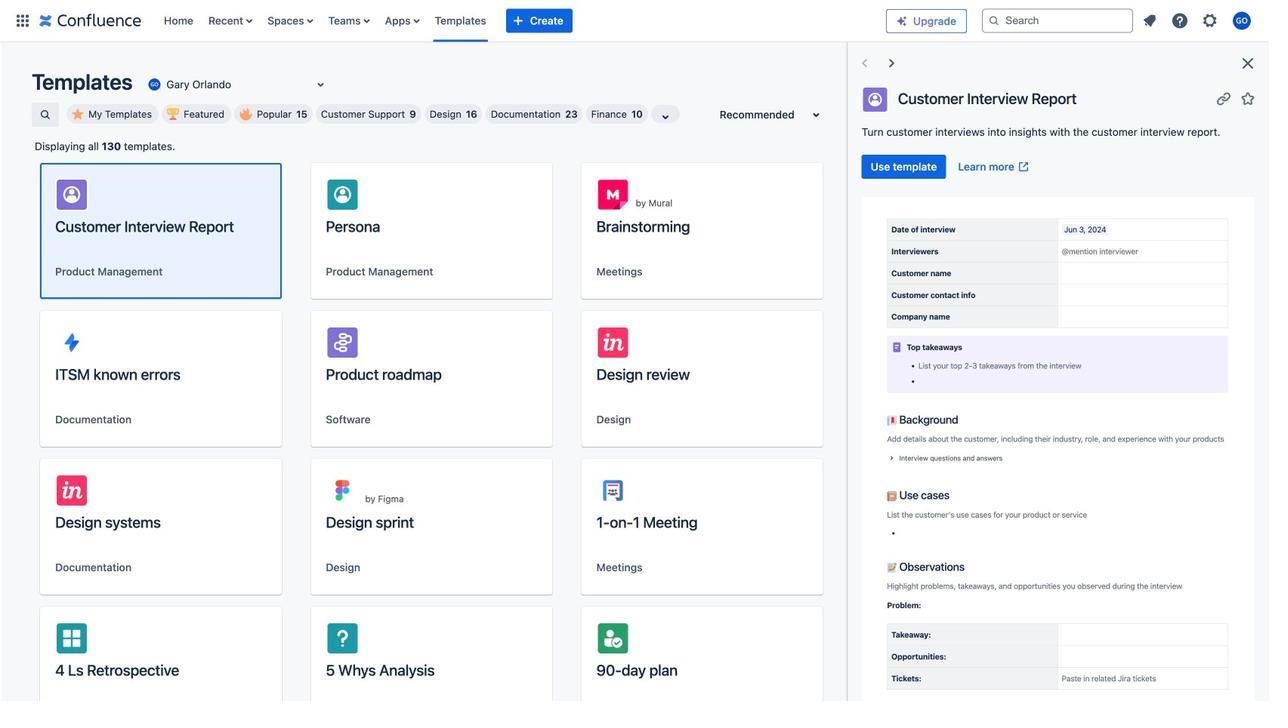Task type: locate. For each thing, give the bounding box(es) containing it.
1 horizontal spatial list
[[1136, 7, 1260, 34]]

Search field
[[982, 9, 1133, 33]]

banner
[[0, 0, 1269, 45]]

None search field
[[982, 9, 1133, 33]]

0 horizontal spatial list
[[156, 0, 874, 42]]

group
[[862, 155, 1036, 179]]

star customer interview report image
[[1239, 90, 1257, 108]]

search image
[[988, 15, 1000, 27]]

None text field
[[145, 77, 148, 92]]

close image
[[1239, 54, 1257, 73]]

confluence image
[[39, 12, 141, 30], [39, 12, 141, 30]]

share link image
[[1215, 90, 1233, 108]]

previous template image
[[856, 54, 874, 73]]

list
[[156, 0, 874, 42], [1136, 7, 1260, 34]]



Task type: describe. For each thing, give the bounding box(es) containing it.
settings icon image
[[1201, 12, 1219, 30]]

list for appswitcher icon
[[156, 0, 874, 42]]

help icon image
[[1171, 12, 1189, 30]]

global element
[[9, 0, 874, 42]]

your profile and preferences image
[[1233, 12, 1251, 30]]

notification icon image
[[1141, 12, 1159, 30]]

open search bar image
[[39, 109, 51, 121]]

open image
[[311, 76, 330, 94]]

more categories image
[[656, 108, 674, 126]]

appswitcher icon image
[[14, 12, 32, 30]]

next template image
[[883, 54, 901, 73]]

premium image
[[896, 15, 908, 27]]

list for premium 'image'
[[1136, 7, 1260, 34]]



Task type: vqa. For each thing, say whether or not it's contained in the screenshot.
Create icon
no



